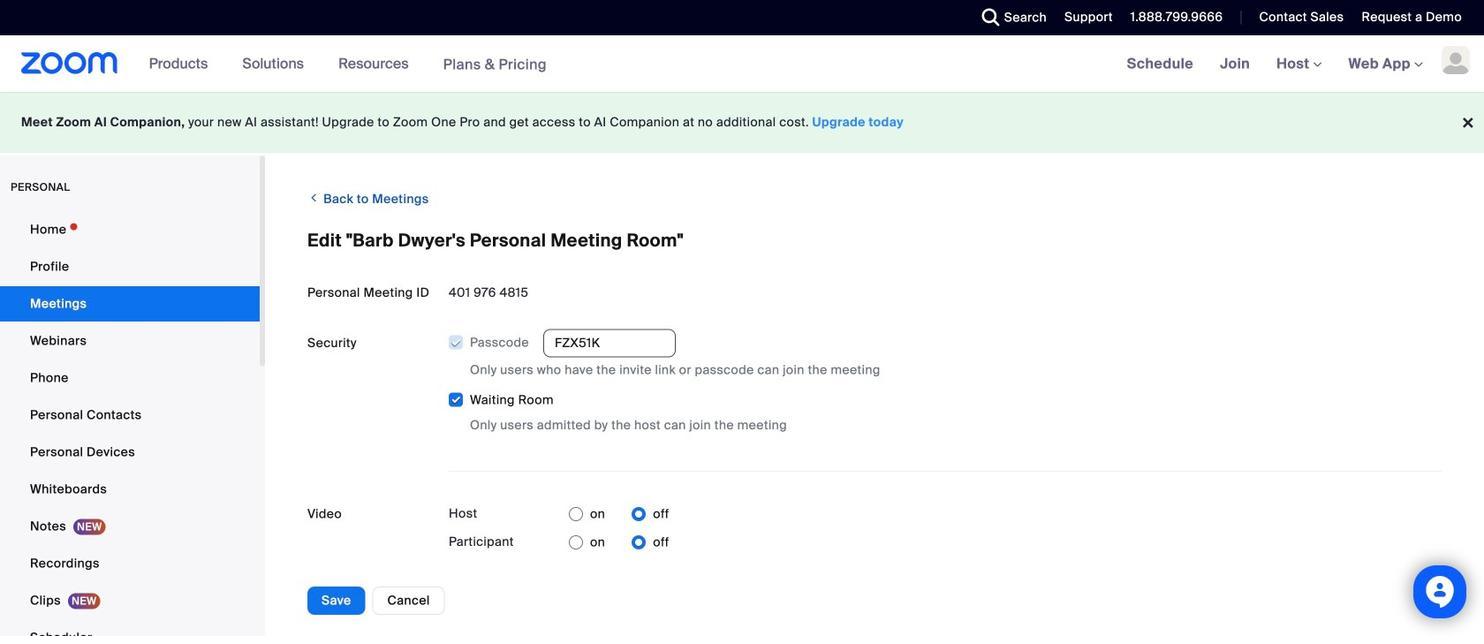 Task type: vqa. For each thing, say whether or not it's contained in the screenshot.
menu item
no



Task type: locate. For each thing, give the bounding box(es) containing it.
meetings navigation
[[1114, 35, 1484, 93]]

banner
[[0, 35, 1484, 93]]

footer
[[0, 92, 1484, 153]]

option group
[[569, 500, 669, 529], [569, 529, 669, 557]]

zoom logo image
[[21, 52, 118, 74]]

group
[[449, 329, 1442, 435]]



Task type: describe. For each thing, give the bounding box(es) containing it.
2 option group from the top
[[569, 529, 669, 557]]

product information navigation
[[136, 35, 560, 93]]

personal menu menu
[[0, 212, 260, 636]]

1 option group from the top
[[569, 500, 669, 529]]

profile picture image
[[1442, 46, 1470, 74]]

left image
[[307, 189, 320, 207]]



